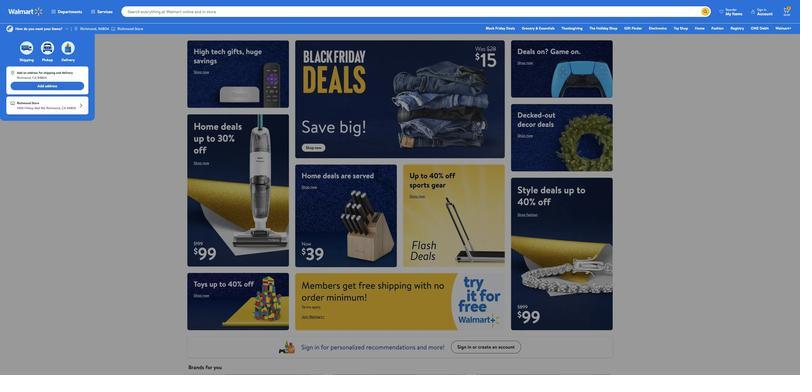 Task type: locate. For each thing, give the bounding box(es) containing it.
 image inside "delivery" button
[[62, 41, 75, 55]]

99 for home deals up to 30% off
[[198, 242, 217, 266]]

home
[[696, 26, 705, 31], [194, 120, 219, 133], [302, 171, 321, 181]]

sign inside sign in account
[[758, 7, 764, 12]]

1 horizontal spatial store
[[135, 26, 143, 31]]

free
[[359, 279, 376, 292]]

1 vertical spatial up
[[564, 183, 575, 197]]

up inside home deals up to 30% off
[[194, 132, 204, 145]]

deals
[[538, 119, 554, 129], [221, 120, 242, 133], [323, 171, 339, 181], [541, 183, 562, 197]]

$ for style deals up to 40% off
[[518, 309, 522, 321]]

2 horizontal spatial for
[[321, 343, 329, 352]]

0 horizontal spatial shipping
[[44, 71, 55, 75]]

deals left 'on?'
[[518, 46, 536, 57]]

up for home deals up to 30% off
[[194, 132, 204, 145]]

1 vertical spatial address
[[45, 83, 57, 89]]

2 horizontal spatial $
[[518, 309, 522, 321]]

 image inside shipping button
[[20, 41, 33, 55]]

now for high tech gifts, huge savings
[[203, 69, 209, 75]]

sign right 1x products_desktop image
[[302, 343, 313, 352]]

departments
[[58, 9, 82, 15]]

and left delivery on the left top of page
[[56, 71, 61, 75]]

up inside style deals up to 40% off
[[564, 183, 575, 197]]

toys
[[194, 279, 208, 289]]

members
[[302, 279, 341, 292]]

shop now link for decked-out decor deals
[[518, 133, 533, 138]]

now for decked-out decor deals
[[527, 133, 533, 138]]

1 vertical spatial add
[[38, 83, 44, 89]]

1 vertical spatial an
[[493, 344, 498, 351]]

1 vertical spatial 99
[[522, 306, 541, 329]]

 image up the shipping
[[20, 41, 33, 55]]

in for for
[[315, 343, 320, 352]]

0 horizontal spatial and
[[56, 71, 61, 75]]

off
[[194, 144, 206, 157], [446, 171, 455, 181], [538, 195, 551, 209], [244, 279, 254, 289]]

add inside button
[[38, 83, 44, 89]]

shop now link for home deals are served
[[302, 185, 317, 190]]

0 vertical spatial 94804
[[98, 26, 109, 31]]

0 vertical spatial add
[[17, 71, 23, 75]]

richmond,
[[80, 26, 97, 31], [17, 76, 32, 80], [46, 106, 61, 110]]

1 horizontal spatial you
[[214, 364, 222, 371]]

deals
[[507, 26, 515, 31], [518, 46, 536, 57]]

the holiday shop link
[[588, 25, 620, 31]]

1 horizontal spatial and
[[417, 343, 427, 352]]

store
[[135, 26, 143, 31], [32, 101, 39, 105]]

gift
[[625, 26, 631, 31]]

home inside home deals up to 30% off
[[194, 120, 219, 133]]

1 horizontal spatial up
[[210, 279, 218, 289]]

deals inside style deals up to 40% off
[[541, 183, 562, 197]]

shop for home deals are served
[[302, 185, 310, 190]]

0 vertical spatial store
[[135, 26, 143, 31]]

decked-out decor deals
[[518, 110, 556, 129]]

1 horizontal spatial $
[[302, 246, 306, 258]]

$ inside the $899 $ 99
[[518, 309, 522, 321]]

shipping
[[20, 57, 34, 63]]

1 horizontal spatial richmond,
[[46, 106, 61, 110]]

sign for sign in for personalized recommendations and more!
[[302, 343, 313, 352]]

0 vertical spatial shipping
[[44, 71, 55, 75]]

0 horizontal spatial store
[[32, 101, 39, 105]]

2 horizontal spatial sign
[[758, 7, 764, 12]]

join
[[302, 314, 308, 320]]

off inside style deals up to 40% off
[[538, 195, 551, 209]]

2 horizontal spatial 40%
[[518, 195, 536, 209]]

no
[[434, 279, 445, 292]]

1 horizontal spatial shipping
[[378, 279, 412, 292]]

deals for home deals are served
[[323, 171, 339, 181]]

add address button
[[11, 82, 84, 90]]

 image for shipping
[[20, 41, 33, 55]]

 image up delivery
[[62, 41, 75, 55]]

1 vertical spatial shipping
[[378, 279, 412, 292]]

delivery
[[62, 71, 73, 75]]

ca left 94806
[[62, 106, 66, 110]]

richmond, right 'rd,' on the left of the page
[[46, 106, 61, 110]]

richmond, down the shipping
[[17, 76, 32, 80]]

add inside add an address for shipping and delivery richmond, ca 94804
[[17, 71, 23, 75]]

join walmart+ link
[[302, 314, 325, 320]]

1 vertical spatial for
[[321, 343, 329, 352]]

1 horizontal spatial richmond
[[118, 26, 134, 31]]

1 vertical spatial home
[[194, 120, 219, 133]]

1400
[[17, 106, 24, 110]]

style deals up to 40% off
[[518, 183, 586, 209]]

now dollar 39 null group
[[296, 241, 324, 267]]

1 vertical spatial richmond
[[17, 101, 31, 105]]

sign left in
[[758, 7, 764, 12]]

40%
[[430, 171, 444, 181], [518, 195, 536, 209], [228, 279, 242, 289]]

richmond inside richmond store 1400 hilltop mall rd, richmond, ca 94806
[[17, 101, 31, 105]]

2 vertical spatial richmond,
[[46, 106, 61, 110]]

2 vertical spatial  image
[[11, 101, 15, 105]]

rd,
[[41, 106, 46, 110]]

shop now for high tech gifts, huge savings
[[194, 69, 209, 75]]

shop for decked-out decor deals
[[518, 133, 526, 138]]

1 horizontal spatial sign
[[458, 344, 467, 351]]

0 horizontal spatial for
[[39, 71, 43, 75]]

94804 up add address at top
[[37, 76, 47, 80]]

walmart+ link
[[774, 25, 794, 31]]

ca
[[32, 76, 37, 80], [62, 106, 66, 110]]

1 vertical spatial  image
[[11, 71, 15, 75]]

 image
[[6, 25, 13, 32], [111, 26, 115, 31], [20, 41, 33, 55], [41, 41, 54, 55], [62, 41, 75, 55]]

richmond
[[118, 26, 134, 31], [17, 101, 31, 105]]

0 vertical spatial walmart+
[[776, 26, 792, 31]]

shop for up to 40% off sports gear
[[410, 194, 418, 199]]

sign left or
[[458, 344, 467, 351]]

walmart+ down the $0.00
[[776, 26, 792, 31]]

now for home deals are served
[[311, 185, 317, 190]]

0 vertical spatial deals
[[507, 26, 515, 31]]

an down the shipping
[[23, 71, 27, 75]]

 image left how
[[6, 25, 13, 32]]

2 vertical spatial up
[[210, 279, 218, 289]]

 image
[[74, 27, 78, 31], [11, 71, 15, 75], [11, 101, 15, 105]]

up for style deals up to 40% off
[[564, 183, 575, 197]]

for down pickup
[[39, 71, 43, 75]]

0 vertical spatial richmond,
[[80, 26, 97, 31]]

shop now for deals on? game on.
[[518, 60, 533, 65]]

add address
[[38, 83, 57, 89]]

Search search field
[[121, 6, 711, 17]]

was dollar $899, now dollar 99 group
[[512, 304, 541, 331]]

for
[[39, 71, 43, 75], [321, 343, 329, 352], [206, 364, 212, 371]]

0 vertical spatial 40%
[[430, 171, 444, 181]]

for right brands
[[206, 364, 212, 371]]

decked-
[[518, 110, 545, 120]]

off inside up to 40% off sports gear
[[446, 171, 455, 181]]

finder
[[632, 26, 643, 31]]

99 inside the $899 $ 99
[[522, 306, 541, 329]]

1 horizontal spatial add
[[38, 83, 44, 89]]

shop for deals on? game on.
[[518, 60, 526, 65]]

1 vertical spatial 40%
[[518, 195, 536, 209]]

are
[[341, 171, 351, 181]]

1 horizontal spatial home
[[302, 171, 321, 181]]

0 horizontal spatial ca
[[32, 76, 37, 80]]

0 horizontal spatial home
[[194, 120, 219, 133]]

address
[[27, 71, 38, 75], [45, 83, 57, 89]]

99
[[198, 242, 217, 266], [522, 306, 541, 329]]

grocery & essentials
[[522, 26, 555, 31]]

40% inside style deals up to 40% off
[[518, 195, 536, 209]]

1 vertical spatial store
[[32, 101, 39, 105]]

store for richmond store 1400 hilltop mall rd, richmond, ca 94806
[[32, 101, 39, 105]]

$ inside $199 $ 99
[[194, 246, 198, 257]]

to inside up to 40% off sports gear
[[421, 171, 428, 181]]

address down add an address for shipping and delivery richmond, ca 94804
[[45, 83, 57, 89]]

 image left richmond store
[[111, 26, 115, 31]]

1 vertical spatial richmond,
[[17, 76, 32, 80]]

and inside add an address for shipping and delivery richmond, ca 94804
[[56, 71, 61, 75]]

brands
[[189, 364, 204, 371]]

you right 'do'
[[29, 26, 34, 31]]

members get free shipping with no order minimum! terms apply.
[[302, 279, 445, 310]]

1 vertical spatial deals
[[518, 46, 536, 57]]

$899
[[518, 304, 528, 311]]

0 horizontal spatial 99
[[198, 242, 217, 266]]

Walmart Site-Wide search field
[[121, 6, 711, 17]]

deals right friday
[[507, 26, 515, 31]]

0 vertical spatial and
[[56, 71, 61, 75]]

0 vertical spatial 99
[[198, 242, 217, 266]]

2 vertical spatial for
[[206, 364, 212, 371]]

black friday deals
[[486, 26, 515, 31]]

0 horizontal spatial deals
[[507, 26, 515, 31]]

grocery & essentials link
[[520, 25, 558, 31]]

black friday deals link
[[484, 25, 518, 31]]

94804 down services
[[98, 26, 109, 31]]

 image inside pickup 'button'
[[41, 41, 54, 55]]

store inside richmond store 1400 hilltop mall rd, richmond, ca 94806
[[32, 101, 39, 105]]

sign in for personalized recommendations and more!
[[302, 343, 445, 352]]

1 vertical spatial you
[[214, 364, 222, 371]]

0 horizontal spatial sign
[[302, 343, 313, 352]]

94806
[[67, 106, 76, 110]]

99 inside $199 $ 99
[[198, 242, 217, 266]]

&
[[536, 26, 539, 31]]

home for 99
[[194, 120, 219, 133]]

an
[[23, 71, 27, 75], [493, 344, 498, 351]]

0 vertical spatial you
[[29, 26, 34, 31]]

$0.00
[[784, 13, 791, 17]]

now for up to 40% off sports gear
[[419, 194, 425, 199]]

$ inside now $ 39
[[302, 246, 306, 258]]

94804
[[98, 26, 109, 31], [37, 76, 47, 80]]

1 horizontal spatial ca
[[62, 106, 66, 110]]

get
[[343, 279, 357, 292]]

shipping inside members get free shipping with no order minimum! terms apply.
[[378, 279, 412, 292]]

2 vertical spatial 40%
[[228, 279, 242, 289]]

1 horizontal spatial address
[[45, 83, 57, 89]]

fashion
[[712, 26, 724, 31]]

shop now link for deals on? game on.
[[518, 60, 533, 65]]

0 horizontal spatial richmond
[[17, 101, 31, 105]]

shop for save big!
[[306, 145, 314, 150]]

 image for richmond store
[[111, 26, 115, 31]]

1 horizontal spatial deals
[[518, 46, 536, 57]]

an right 'create'
[[493, 344, 498, 351]]

ca inside richmond store 1400 hilltop mall rd, richmond, ca 94806
[[62, 106, 66, 110]]

richmond store 1400 hilltop mall rd, richmond, ca 94806
[[17, 101, 76, 110]]

or
[[473, 344, 477, 351]]

0 vertical spatial ca
[[32, 76, 37, 80]]

0 horizontal spatial an
[[23, 71, 27, 75]]

1 horizontal spatial walmart+
[[776, 26, 792, 31]]

now
[[527, 60, 533, 65], [203, 69, 209, 75], [527, 133, 533, 138], [315, 145, 322, 150], [203, 161, 209, 166], [311, 185, 317, 190], [419, 194, 425, 199], [203, 293, 209, 298]]

ca up add address button
[[32, 76, 37, 80]]

now for deals on? game on.
[[527, 60, 533, 65]]

2 horizontal spatial up
[[564, 183, 575, 197]]

the
[[590, 26, 596, 31]]

shop now for toys up to 40% off
[[194, 293, 209, 298]]

1 horizontal spatial 94804
[[98, 26, 109, 31]]

|
[[71, 26, 72, 31]]

1 vertical spatial walmart+
[[309, 314, 325, 320]]

1 horizontal spatial in
[[468, 344, 472, 351]]

 image up pickup
[[41, 41, 54, 55]]

1 vertical spatial 94804
[[37, 76, 47, 80]]

shipping
[[44, 71, 55, 75], [378, 279, 412, 292]]

want
[[35, 26, 43, 31]]

how
[[15, 26, 23, 31]]

richmond, right |
[[80, 26, 97, 31]]

toy shop link
[[672, 25, 691, 31]]

walmart+ down "apply."
[[309, 314, 325, 320]]

0 vertical spatial address
[[27, 71, 38, 75]]

in for or
[[468, 344, 472, 351]]

0 horizontal spatial you
[[29, 26, 34, 31]]

0 horizontal spatial 94804
[[37, 76, 47, 80]]

0 horizontal spatial in
[[315, 343, 320, 352]]

now
[[302, 241, 311, 248]]

registry
[[731, 26, 745, 31]]

0 vertical spatial for
[[39, 71, 43, 75]]

sign
[[758, 7, 764, 12], [302, 343, 313, 352], [458, 344, 467, 351]]

shop now link for up to 40% off sports gear
[[410, 194, 425, 199]]

you for for
[[214, 364, 222, 371]]

0 horizontal spatial $
[[194, 246, 198, 257]]

deals inside home deals up to 30% off
[[221, 120, 242, 133]]

and left more!
[[417, 343, 427, 352]]

1 horizontal spatial an
[[493, 344, 498, 351]]

ca inside add an address for shipping and delivery richmond, ca 94804
[[32, 76, 37, 80]]

0 vertical spatial an
[[23, 71, 27, 75]]

2 horizontal spatial richmond,
[[80, 26, 97, 31]]

brands for you
[[189, 364, 222, 371]]

shipping inside add an address for shipping and delivery richmond, ca 94804
[[44, 71, 55, 75]]

1 vertical spatial ca
[[62, 106, 66, 110]]

2 horizontal spatial home
[[696, 26, 705, 31]]

0 horizontal spatial richmond,
[[17, 76, 32, 80]]

game
[[551, 46, 569, 57]]

0 horizontal spatial up
[[194, 132, 204, 145]]

services button
[[87, 5, 117, 18]]

address down the shipping
[[27, 71, 38, 75]]

1 horizontal spatial 99
[[522, 306, 541, 329]]

0 vertical spatial up
[[194, 132, 204, 145]]

for left personalized
[[321, 343, 329, 352]]

0 vertical spatial home
[[696, 26, 705, 31]]

you right brands
[[214, 364, 222, 371]]

1 vertical spatial and
[[417, 343, 427, 352]]

0 horizontal spatial add
[[17, 71, 23, 75]]

shop now for decked-out decor deals
[[518, 133, 533, 138]]

0 vertical spatial richmond
[[118, 26, 134, 31]]

in
[[764, 7, 767, 12]]

1 horizontal spatial 40%
[[430, 171, 444, 181]]

was dollar $199, now dollar 99 group
[[188, 241, 217, 267]]

sign for sign in account
[[758, 7, 764, 12]]

order
[[302, 291, 324, 304]]

add down add an address for shipping and delivery richmond, ca 94804
[[38, 83, 44, 89]]

add down the shipping
[[17, 71, 23, 75]]

0 horizontal spatial address
[[27, 71, 38, 75]]

now for toys up to 40% off
[[203, 293, 209, 298]]

more!
[[429, 343, 445, 352]]

friday
[[496, 26, 506, 31]]

2 vertical spatial home
[[302, 171, 321, 181]]



Task type: vqa. For each thing, say whether or not it's contained in the screenshot.
the leftmost Home
yes



Task type: describe. For each thing, give the bounding box(es) containing it.
shop now for up to 40% off sports gear
[[410, 194, 425, 199]]

services
[[97, 9, 113, 15]]

shop for high tech gifts, huge savings
[[194, 69, 202, 75]]

essentials
[[539, 26, 555, 31]]

reorder my items
[[726, 7, 743, 17]]

mall
[[35, 106, 40, 110]]

personalized
[[331, 343, 365, 352]]

pickup
[[42, 57, 53, 63]]

99 for style deals up to 40% off
[[522, 306, 541, 329]]

0 horizontal spatial 40%
[[228, 279, 242, 289]]

deals for style deals up to 40% off
[[541, 183, 562, 197]]

holiday
[[597, 26, 609, 31]]

decor
[[518, 119, 536, 129]]

add for add an address for shipping and delivery richmond, ca 94804
[[17, 71, 23, 75]]

$199 $ 99
[[194, 241, 217, 266]]

to inside home deals up to 30% off
[[207, 132, 215, 145]]

$899 $ 99
[[518, 304, 541, 329]]

high tech gifts, huge savings
[[194, 46, 262, 66]]

address inside add an address for shipping and delivery richmond, ca 94804
[[27, 71, 38, 75]]

huge
[[246, 46, 262, 57]]

 image for delivery
[[62, 41, 75, 55]]

for inside add an address for shipping and delivery richmond, ca 94804
[[39, 71, 43, 75]]

richmond store
[[118, 26, 143, 31]]

deals on? game on.
[[518, 46, 581, 57]]

big!
[[340, 115, 367, 138]]

richmond, inside add an address for shipping and delivery richmond, ca 94804
[[17, 76, 32, 80]]

now $ 39
[[302, 241, 324, 266]]

registry link
[[729, 25, 747, 31]]

home for 39
[[302, 171, 321, 181]]

and for recommendations
[[417, 343, 427, 352]]

sign for sign in or create an account
[[458, 344, 467, 351]]

home deals up to 30% off
[[194, 120, 242, 157]]

to inside style deals up to 40% off
[[577, 183, 586, 197]]

search icon image
[[704, 10, 708, 14]]

$ for home deals up to 30% off
[[194, 246, 198, 257]]

on.
[[571, 46, 581, 57]]

grocery
[[522, 26, 535, 31]]

account
[[758, 11, 773, 17]]

up to 40% off sports gear
[[410, 171, 455, 190]]

shop now link for high tech gifts, huge savings
[[194, 69, 209, 75]]

address inside button
[[45, 83, 57, 89]]

fashion
[[527, 212, 538, 217]]

shop now link for home deals up to 30% off
[[194, 161, 209, 166]]

deals inside decked-out decor deals
[[538, 119, 554, 129]]

$ for home deals are served
[[302, 246, 306, 258]]

with
[[414, 279, 432, 292]]

reorder
[[726, 7, 737, 12]]

0 vertical spatial  image
[[74, 27, 78, 31]]

shop for toys up to 40% off
[[194, 293, 202, 298]]

one debit link
[[749, 25, 772, 31]]

and for shipping
[[56, 71, 61, 75]]

delivery
[[61, 57, 75, 63]]

out
[[545, 110, 556, 120]]

richmond for richmond store
[[118, 26, 134, 31]]

gift finder link
[[622, 25, 645, 31]]

up
[[410, 171, 419, 181]]

terms
[[302, 305, 311, 310]]

gifts,
[[227, 46, 244, 57]]

toy shop
[[674, 26, 689, 31]]

$199
[[194, 241, 203, 247]]

you for do
[[29, 26, 34, 31]]

sports
[[410, 180, 430, 190]]

sign in or create an account link
[[451, 341, 522, 354]]

save big!
[[302, 115, 367, 138]]

richmond for richmond store 1400 hilltop mall rd, richmond, ca 94806
[[17, 101, 31, 105]]

your
[[44, 26, 51, 31]]

gear
[[432, 180, 446, 190]]

home link
[[693, 25, 708, 31]]

add for add address
[[38, 83, 44, 89]]

hilltop
[[24, 106, 34, 110]]

store for richmond store
[[135, 26, 143, 31]]

save
[[302, 115, 336, 138]]

an inside add an address for shipping and delivery richmond, ca 94804
[[23, 71, 27, 75]]

black
[[486, 26, 495, 31]]

40% inside up to 40% off sports gear
[[430, 171, 444, 181]]

fashion link
[[710, 25, 727, 31]]

off inside home deals up to 30% off
[[194, 144, 206, 157]]

shop fashion
[[518, 212, 538, 217]]

delivery button
[[60, 40, 76, 63]]

now for home deals up to 30% off
[[203, 161, 209, 166]]

add an address for shipping and delivery richmond, ca 94804
[[17, 71, 73, 80]]

savings
[[194, 55, 217, 66]]

deals for home deals up to 30% off
[[221, 120, 242, 133]]

electronics
[[649, 26, 667, 31]]

thanksgiving
[[562, 26, 583, 31]]

0
[[789, 6, 791, 10]]

style
[[518, 183, 539, 197]]

items?
[[52, 26, 63, 31]]

0 horizontal spatial walmart+
[[309, 314, 325, 320]]

tech
[[211, 46, 226, 57]]

my
[[726, 11, 732, 17]]

richmond, 94804
[[80, 26, 109, 31]]

account
[[499, 344, 515, 351]]

 image for add an address for shipping and delivery
[[11, 71, 15, 75]]

shop now for save big!
[[306, 145, 322, 150]]

high
[[194, 46, 210, 57]]

shop now link for toys up to 40% off
[[194, 293, 209, 298]]

toy
[[674, 26, 680, 31]]

richmond, inside richmond store 1400 hilltop mall rd, richmond, ca 94806
[[46, 106, 61, 110]]

sign in account
[[758, 7, 773, 17]]

one
[[752, 26, 759, 31]]

shop now for home deals are served
[[302, 185, 317, 190]]

shop for style deals up to 40% off
[[518, 212, 526, 217]]

 image for richmond store
[[11, 101, 15, 105]]

departments button
[[47, 5, 87, 18]]

how do you want your items?
[[15, 26, 63, 31]]

on?
[[537, 46, 549, 57]]

1x products_desktop image
[[279, 341, 295, 354]]

 image for pickup
[[41, 41, 54, 55]]

do
[[24, 26, 28, 31]]

shop for home deals up to 30% off
[[194, 161, 202, 166]]

 image for how do you want your items?
[[6, 25, 13, 32]]

shipping button
[[19, 40, 34, 63]]

1 horizontal spatial for
[[206, 364, 212, 371]]

shop now for home deals up to 30% off
[[194, 161, 209, 166]]

sign in or create an account
[[458, 344, 515, 351]]

now for save big!
[[315, 145, 322, 150]]

pickup button
[[40, 40, 55, 63]]

create
[[478, 344, 492, 351]]

walmart image
[[8, 7, 43, 16]]

shop now link for save big!
[[302, 144, 326, 152]]

94804 inside add an address for shipping and delivery richmond, ca 94804
[[37, 76, 47, 80]]

electronics link
[[647, 25, 670, 31]]

apply.
[[312, 305, 321, 310]]

the holiday shop
[[590, 26, 618, 31]]



